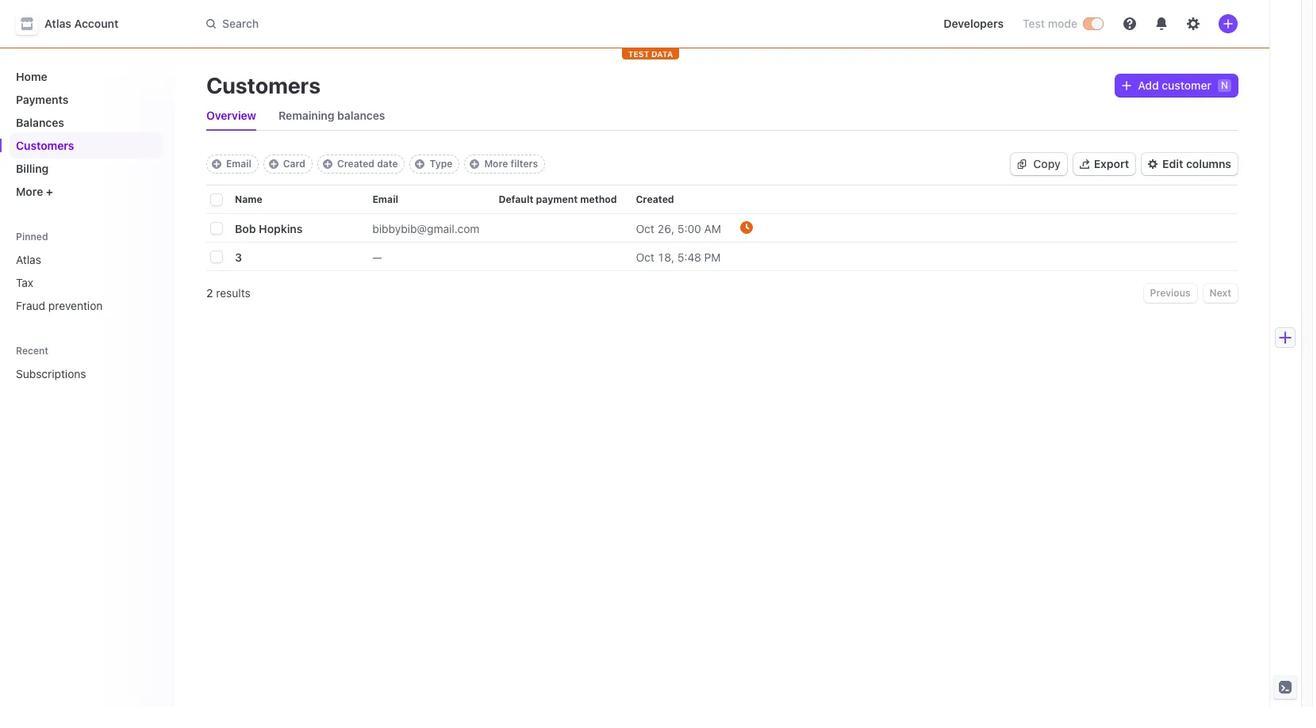 Task type: locate. For each thing, give the bounding box(es) containing it.
name
[[235, 194, 262, 206]]

bibbybib@gmail.com
[[372, 222, 480, 235]]

atlas account button
[[16, 13, 134, 35]]

created up 26,
[[636, 194, 674, 206]]

svg image
[[1122, 81, 1132, 91]]

tab list
[[200, 102, 1238, 131]]

0 horizontal spatial customers
[[16, 139, 74, 152]]

customers up overview
[[206, 72, 321, 98]]

1 horizontal spatial created
[[636, 194, 674, 206]]

0 vertical spatial oct
[[636, 222, 655, 235]]

fraud prevention link
[[10, 293, 162, 319]]

copy button
[[1011, 153, 1067, 175]]

more inside "core navigation links" element
[[16, 185, 43, 198]]

26,
[[658, 222, 674, 235]]

0 horizontal spatial atlas
[[16, 253, 41, 267]]

+
[[46, 185, 53, 198]]

method
[[580, 194, 617, 206]]

more for more filters
[[484, 158, 508, 170]]

atlas inside pinned element
[[16, 253, 41, 267]]

oct left 18,
[[636, 250, 655, 264]]

0 vertical spatial atlas
[[44, 17, 71, 30]]

email down date
[[372, 194, 398, 206]]

test mode
[[1023, 17, 1078, 30]]

oct 18, 5:48 pm link
[[636, 244, 740, 270]]

test data
[[628, 49, 673, 59]]

1 vertical spatial more
[[16, 185, 43, 198]]

0 horizontal spatial created
[[337, 158, 375, 170]]

3
[[235, 250, 242, 264]]

0 vertical spatial select item checkbox
[[211, 223, 222, 234]]

customers down balances
[[16, 139, 74, 152]]

email
[[226, 158, 251, 170], [372, 194, 398, 206]]

oct 26, 5:00 am link
[[636, 215, 740, 242]]

edit
[[1163, 157, 1183, 171]]

filters
[[511, 158, 538, 170]]

0 vertical spatial customers
[[206, 72, 321, 98]]

atlas account
[[44, 17, 119, 30]]

1 vertical spatial select item checkbox
[[211, 252, 222, 263]]

fraud prevention
[[16, 299, 103, 313]]

recent
[[16, 345, 48, 357]]

toolbar
[[206, 155, 545, 174]]

core navigation links element
[[10, 63, 162, 205]]

pin to navigation image
[[148, 368, 160, 380]]

prevention
[[48, 299, 103, 313]]

toolbar containing email
[[206, 155, 545, 174]]

more right add more filters icon
[[484, 158, 508, 170]]

atlas down pinned
[[16, 253, 41, 267]]

1 horizontal spatial customers
[[206, 72, 321, 98]]

1 vertical spatial oct
[[636, 250, 655, 264]]

atlas
[[44, 17, 71, 30], [16, 253, 41, 267]]

pinned
[[16, 231, 48, 243]]

select item checkbox for 3
[[211, 252, 222, 263]]

1 vertical spatial atlas
[[16, 253, 41, 267]]

atlas left 'account'
[[44, 17, 71, 30]]

tax
[[16, 276, 33, 290]]

add email image
[[212, 159, 221, 169]]

type
[[430, 158, 453, 170]]

next
[[1210, 287, 1231, 299]]

balances link
[[10, 110, 162, 136]]

created right the add created date icon
[[337, 158, 375, 170]]

more for more +
[[16, 185, 43, 198]]

bibbybib@gmail.com link
[[372, 215, 499, 242]]

balances
[[337, 109, 385, 122]]

pinned navigation links element
[[10, 224, 165, 319]]

customers inside "core navigation links" element
[[16, 139, 74, 152]]

select item checkbox for bob hopkins
[[211, 223, 222, 234]]

add customer
[[1138, 79, 1212, 92]]

svg image
[[1018, 160, 1027, 169]]

1 horizontal spatial atlas
[[44, 17, 71, 30]]

remaining balances
[[279, 109, 385, 122]]

developers link
[[937, 11, 1010, 37]]

0 vertical spatial more
[[484, 158, 508, 170]]

test
[[628, 49, 649, 59]]

select item checkbox left 3 at top
[[211, 252, 222, 263]]

recent navigation links element
[[0, 338, 175, 387]]

1 oct from the top
[[636, 222, 655, 235]]

1 horizontal spatial email
[[372, 194, 398, 206]]

2 select item checkbox from the top
[[211, 252, 222, 263]]

0 horizontal spatial more
[[16, 185, 43, 198]]

more
[[484, 158, 508, 170], [16, 185, 43, 198]]

payments
[[16, 93, 69, 106]]

select item checkbox down the select all checkbox
[[211, 223, 222, 234]]

more left +
[[16, 185, 43, 198]]

pm
[[704, 250, 721, 264]]

oct
[[636, 222, 655, 235], [636, 250, 655, 264]]

billing
[[16, 162, 49, 175]]

1 vertical spatial created
[[636, 194, 674, 206]]

add created date image
[[323, 159, 332, 169]]

default payment method
[[499, 194, 617, 206]]

pinned element
[[10, 247, 162, 319]]

mode
[[1048, 17, 1078, 30]]

Select Item checkbox
[[211, 223, 222, 234], [211, 252, 222, 263]]

—
[[372, 250, 382, 264]]

balances
[[16, 116, 64, 129]]

atlas for atlas
[[16, 253, 41, 267]]

0 vertical spatial created
[[337, 158, 375, 170]]

settings image
[[1187, 17, 1200, 30]]

created for created date
[[337, 158, 375, 170]]

remaining
[[279, 109, 335, 122]]

1 horizontal spatial more
[[484, 158, 508, 170]]

remaining balances link
[[272, 105, 392, 127]]

add type image
[[415, 159, 425, 169]]

customer
[[1162, 79, 1212, 92]]

1 select item checkbox from the top
[[211, 223, 222, 234]]

email right add email "image" at the top of the page
[[226, 158, 251, 170]]

help image
[[1124, 17, 1136, 30]]

0 horizontal spatial email
[[226, 158, 251, 170]]

clear history image
[[148, 346, 157, 355]]

oct for oct 26, 5:00 am
[[636, 222, 655, 235]]

overview
[[206, 109, 256, 122]]

atlas inside button
[[44, 17, 71, 30]]

home link
[[10, 63, 162, 90]]

customers
[[206, 72, 321, 98], [16, 139, 74, 152]]

2 oct from the top
[[636, 250, 655, 264]]

atlas link
[[10, 247, 162, 273]]

more +
[[16, 185, 53, 198]]

edit columns button
[[1142, 153, 1238, 175]]

am
[[704, 222, 721, 235]]

data
[[651, 49, 673, 59]]

oct 18, 5:48 pm
[[636, 250, 721, 264]]

oct left 26,
[[636, 222, 655, 235]]

1 vertical spatial customers
[[16, 139, 74, 152]]

created
[[337, 158, 375, 170], [636, 194, 674, 206]]

fraud
[[16, 299, 45, 313]]

subscriptions
[[16, 367, 86, 381]]

tab list containing overview
[[200, 102, 1238, 131]]

hopkins
[[259, 222, 303, 235]]



Task type: describe. For each thing, give the bounding box(es) containing it.
5:00
[[677, 222, 701, 235]]

add more filters image
[[470, 159, 480, 169]]

next button
[[1203, 284, 1238, 303]]

more filters
[[484, 158, 538, 170]]

add card image
[[269, 159, 278, 169]]

18,
[[658, 250, 674, 264]]

export button
[[1073, 153, 1136, 175]]

atlas for atlas account
[[44, 17, 71, 30]]

columns
[[1186, 157, 1231, 171]]

oct for oct 18, 5:48 pm
[[636, 250, 655, 264]]

account
[[74, 17, 119, 30]]

add
[[1138, 79, 1159, 92]]

edit pins image
[[148, 232, 157, 241]]

copy
[[1033, 157, 1061, 171]]

0 vertical spatial email
[[226, 158, 251, 170]]

Search search field
[[197, 9, 644, 38]]

— link
[[372, 244, 499, 270]]

Search text field
[[197, 9, 644, 38]]

Select All checkbox
[[211, 194, 222, 206]]

2
[[206, 286, 213, 300]]

2 results
[[206, 286, 251, 300]]

5:48
[[677, 250, 701, 264]]

customers link
[[10, 133, 162, 159]]

created date
[[337, 158, 398, 170]]

created for created
[[636, 194, 674, 206]]

payments link
[[10, 86, 162, 113]]

search
[[222, 17, 259, 30]]

test
[[1023, 17, 1045, 30]]

1 vertical spatial email
[[372, 194, 398, 206]]

3 link
[[235, 244, 322, 270]]

bob
[[235, 222, 256, 235]]

previous
[[1150, 287, 1191, 299]]

export
[[1094, 157, 1129, 171]]

results
[[216, 286, 251, 300]]

billing link
[[10, 156, 162, 182]]

oct 26, 5:00 am
[[636, 222, 721, 235]]

overview link
[[200, 105, 263, 127]]

n
[[1221, 79, 1228, 91]]

bob hopkins link
[[235, 215, 322, 242]]

previous button
[[1144, 284, 1197, 303]]

card
[[283, 158, 305, 170]]

edit columns
[[1163, 157, 1231, 171]]

default
[[499, 194, 534, 206]]

notifications image
[[1155, 17, 1168, 30]]

home
[[16, 70, 47, 83]]

payment
[[536, 194, 578, 206]]

bob hopkins
[[235, 222, 303, 235]]

subscriptions link
[[10, 361, 140, 387]]

tax link
[[10, 270, 162, 296]]

developers
[[944, 17, 1004, 30]]

date
[[377, 158, 398, 170]]



Task type: vqa. For each thing, say whether or not it's contained in the screenshot.
2nd "Oct" from the top
yes



